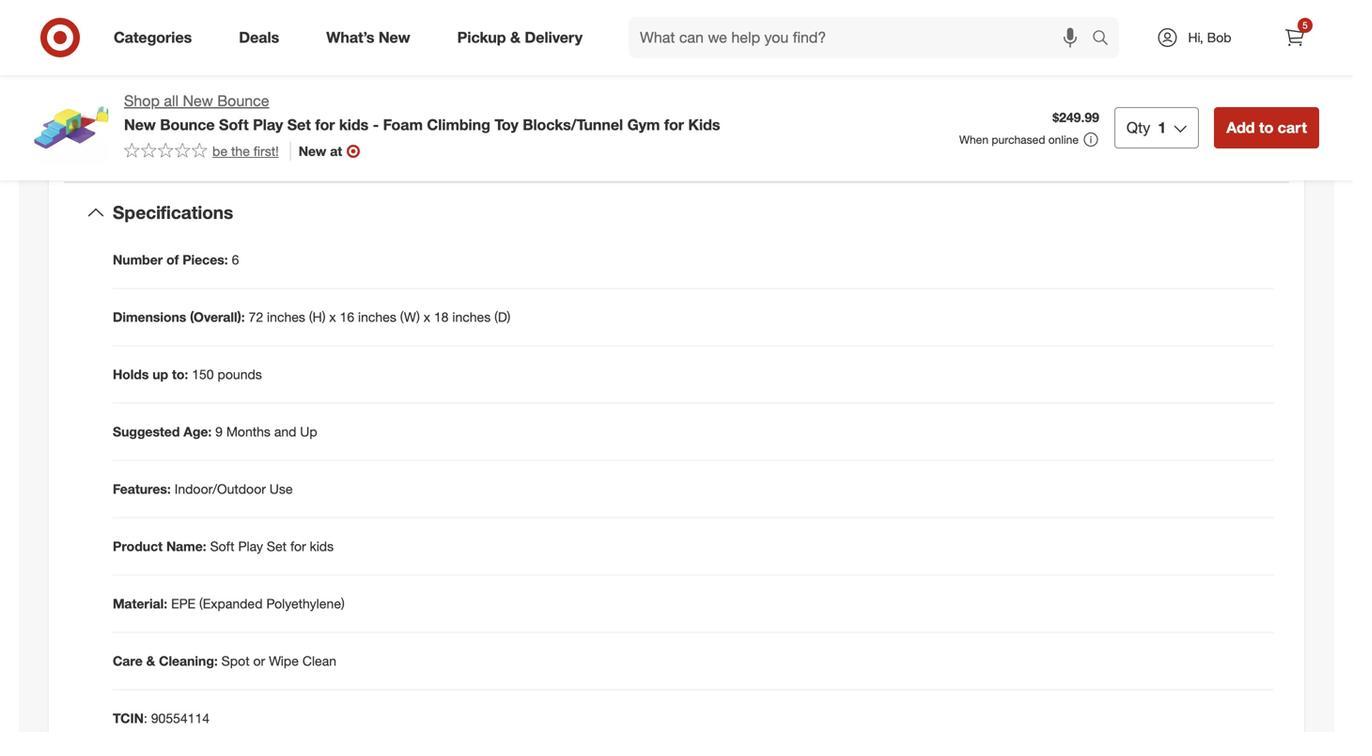 Task type: vqa. For each thing, say whether or not it's contained in the screenshot.


Task type: describe. For each thing, give the bounding box(es) containing it.
0 horizontal spatial clean
[[163, 59, 197, 75]]

polyethylene)
[[266, 595, 345, 612]]

add to cart
[[1227, 118, 1307, 137]]

online
[[1049, 133, 1079, 147]]

kids inside 'shop all new bounce new bounce soft play set for kids - foam climbing toy blocks/tunnel gym for kids'
[[339, 115, 369, 134]]

when
[[960, 133, 989, 147]]

product name: soft play set for kids
[[113, 538, 334, 554]]

what's new
[[326, 28, 410, 47]]

be inside creativity - the shapes come in sets that can be set up in unlimited ways. see your child having a safe and grand time with these soft play sets.
[[402, 14, 417, 30]]

cleaning:
[[159, 653, 218, 669]]

from inside easy clean and storage - store in a dry, clean area when not in use. clean with a damp cloth and mild detergent. make sure to keep away from sharp objects.
[[429, 78, 456, 94]]

at
[[330, 143, 342, 159]]

care
[[113, 653, 143, 669]]

soft inside creativity - the shapes come in sets that can be set up in unlimited ways. see your child having a safe and grand time with these soft play sets.
[[370, 32, 392, 49]]

climbing
[[427, 115, 491, 134]]

hi,
[[1188, 29, 1204, 46]]

holds up to: 150 pounds
[[113, 366, 262, 382]]

to inside easy clean and storage - store in a dry, clean area when not in use. clean with a damp cloth and mild detergent. make sure to keep away from sharp objects.
[[347, 78, 359, 94]]

2 inches from the left
[[358, 309, 397, 325]]

3 inches from the left
[[452, 309, 491, 325]]

rigorously
[[368, 104, 426, 120]]

be the first! link
[[124, 142, 279, 161]]

first
[[173, 104, 198, 120]]

1
[[1158, 118, 1167, 137]]

(h)
[[309, 309, 326, 325]]

2 horizontal spatial a
[[599, 59, 606, 75]]

sets.
[[424, 32, 451, 49]]

soft inside safety first - our soft play products are rigorously tested and meet all safety standards. they are free from harmful chemicals, ensuring your child's well-being during playtime.
[[236, 104, 258, 120]]

and left up
[[274, 423, 296, 440]]

6
[[232, 251, 239, 268]]

and left mild
[[164, 78, 186, 94]]

hi, bob
[[1188, 29, 1232, 46]]

72
[[249, 309, 263, 325]]

number
[[113, 251, 163, 268]]

having
[[132, 32, 170, 49]]

storage
[[227, 59, 272, 75]]

new down "shop"
[[124, 115, 156, 134]]

clean
[[369, 59, 401, 75]]

child
[[625, 14, 653, 30]]

not
[[469, 59, 488, 75]]

1 horizontal spatial are
[[346, 104, 365, 120]]

(w)
[[400, 309, 420, 325]]

1 vertical spatial are
[[164, 123, 182, 139]]

material: epe (expanded polyethylene)
[[113, 595, 345, 612]]

dry,
[[344, 59, 365, 75]]

- inside safety first - our soft play products are rigorously tested and meet all safety standards. they are free from harmful chemicals, ensuring your child's well-being during playtime.
[[202, 104, 207, 120]]

new down 'chemicals,'
[[299, 143, 326, 159]]

gym
[[627, 115, 660, 134]]

to inside button
[[1259, 118, 1274, 137]]

add
[[1227, 118, 1255, 137]]

grand
[[239, 32, 273, 49]]

shapes
[[225, 14, 268, 30]]

90554114
[[151, 710, 210, 726]]

set inside 'shop all new bounce new bounce soft play set for kids - foam climbing toy blocks/tunnel gym for kids'
[[287, 115, 311, 134]]

18
[[434, 309, 449, 325]]

dimensions (overall): 72 inches (h) x 16 inches (w) x 18 inches (d)
[[113, 309, 511, 325]]

1 vertical spatial set
[[267, 538, 287, 554]]

(expanded
[[199, 595, 263, 612]]

what's new link
[[310, 17, 434, 58]]

safe
[[184, 32, 209, 49]]

time
[[276, 32, 302, 49]]

what's
[[326, 28, 374, 47]]

use
[[270, 481, 293, 497]]

- inside creativity - the shapes come in sets that can be set up in unlimited ways. see your child having a safe and grand time with these soft play sets.
[[191, 14, 196, 30]]

qty 1
[[1127, 118, 1167, 137]]

when purchased online
[[960, 133, 1079, 147]]

first!
[[254, 143, 279, 159]]

keep
[[363, 78, 392, 94]]

to:
[[172, 366, 188, 382]]

wipe
[[269, 653, 299, 669]]

5
[[1303, 19, 1308, 31]]

free
[[186, 123, 209, 139]]

creativity - the shapes come in sets that can be set up in unlimited ways. see your child having a safe and grand time with these soft play sets.
[[132, 14, 653, 49]]

objects.
[[497, 78, 543, 94]]

your inside creativity - the shapes come in sets that can be set up in unlimited ways. see your child having a safe and grand time with these soft play sets.
[[596, 14, 621, 30]]

cloth
[[132, 78, 161, 94]]

name:
[[166, 538, 206, 554]]

0 horizontal spatial for
[[290, 538, 306, 554]]

What can we help you find? suggestions appear below search field
[[629, 17, 1097, 58]]

product
[[113, 538, 163, 554]]

all inside 'shop all new bounce new bounce soft play set for kids - foam climbing toy blocks/tunnel gym for kids'
[[164, 92, 179, 110]]

add to cart button
[[1215, 107, 1320, 149]]

(d)
[[495, 309, 511, 325]]

easy clean and storage - store in a dry, clean area when not in use. clean with a damp cloth and mild detergent. make sure to keep away from sharp objects.
[[132, 59, 644, 94]]

specifications
[[113, 202, 233, 223]]

shop all new bounce new bounce soft play set for kids - foam climbing toy blocks/tunnel gym for kids
[[124, 92, 720, 134]]

creativity
[[132, 14, 187, 30]]

0 vertical spatial bounce
[[217, 92, 269, 110]]

ensuring
[[357, 123, 408, 139]]

indoor/outdoor
[[175, 481, 266, 497]]

store
[[285, 59, 316, 75]]

tested
[[430, 104, 467, 120]]

9
[[215, 423, 223, 440]]

2 horizontal spatial clean
[[533, 59, 567, 75]]

0 horizontal spatial up
[[152, 366, 168, 382]]

(overall):
[[190, 309, 245, 325]]

material:
[[113, 595, 167, 612]]

child's
[[441, 123, 479, 139]]



Task type: locate. For each thing, give the bounding box(es) containing it.
new at
[[299, 143, 342, 159]]

products
[[290, 104, 342, 120]]

to right add
[[1259, 118, 1274, 137]]

bob
[[1207, 29, 1232, 46]]

play inside creativity - the shapes come in sets that can be set up in unlimited ways. see your child having a safe and grand time with these soft play sets.
[[396, 32, 420, 49]]

- left our
[[202, 104, 207, 120]]

1 horizontal spatial up
[[442, 14, 457, 30]]

when
[[434, 59, 465, 75]]

0 vertical spatial your
[[596, 14, 621, 30]]

unlimited
[[475, 14, 529, 30]]

1 horizontal spatial all
[[530, 104, 543, 120]]

0 horizontal spatial inches
[[267, 309, 305, 325]]

0 horizontal spatial all
[[164, 92, 179, 110]]

qty
[[1127, 118, 1151, 137]]

or
[[253, 653, 265, 669]]

in
[[308, 14, 319, 30], [461, 14, 471, 30], [320, 59, 330, 75], [492, 59, 502, 75]]

play inside 'shop all new bounce new bounce soft play set for kids - foam climbing toy blocks/tunnel gym for kids'
[[253, 115, 283, 134]]

0 horizontal spatial your
[[412, 123, 438, 139]]

1 horizontal spatial be
[[402, 14, 417, 30]]

1 vertical spatial play
[[262, 104, 286, 120]]

1 horizontal spatial with
[[571, 59, 596, 75]]

0 horizontal spatial kids
[[310, 538, 334, 554]]

1 x from the left
[[329, 309, 336, 325]]

meet
[[496, 104, 526, 120]]

clean right wipe on the bottom left
[[303, 653, 337, 669]]

come
[[272, 14, 305, 30]]

0 vertical spatial set
[[287, 115, 311, 134]]

are up ensuring
[[346, 104, 365, 120]]

1 horizontal spatial &
[[510, 28, 521, 47]]

for up new at
[[315, 115, 335, 134]]

in left unlimited
[[461, 14, 471, 30]]

be left set
[[402, 14, 417, 30]]

search button
[[1084, 17, 1129, 62]]

- left foam in the left of the page
[[373, 115, 379, 134]]

0 vertical spatial soft
[[370, 32, 392, 49]]

1 horizontal spatial play
[[396, 32, 420, 49]]

1 vertical spatial kids
[[310, 538, 334, 554]]

and inside creativity - the shapes come in sets that can be set up in unlimited ways. see your child having a safe and grand time with these soft play sets.
[[213, 32, 235, 49]]

& for pickup
[[510, 28, 521, 47]]

play
[[253, 115, 283, 134], [238, 538, 263, 554]]

& for care
[[146, 653, 155, 669]]

- left the
[[191, 14, 196, 30]]

all inside safety first - our soft play products are rigorously tested and meet all safety standards. they are free from harmful chemicals, ensuring your child's well-being during playtime.
[[530, 104, 543, 120]]

1 horizontal spatial from
[[429, 78, 456, 94]]

away
[[395, 78, 425, 94]]

easy
[[132, 59, 160, 75]]

0 vertical spatial with
[[305, 32, 330, 49]]

pieces:
[[183, 251, 228, 268]]

with down sets
[[305, 32, 330, 49]]

being
[[511, 123, 544, 139]]

safety first - our soft play products are rigorously tested and meet all safety standards. they are free from harmful chemicals, ensuring your child's well-being during playtime.
[[132, 104, 647, 139]]

set
[[421, 14, 439, 30]]

up left to:
[[152, 366, 168, 382]]

and up the well-
[[471, 104, 493, 120]]

for left kids
[[664, 115, 684, 134]]

play up first!
[[253, 115, 283, 134]]

with inside easy clean and storage - store in a dry, clean area when not in use. clean with a damp cloth and mild detergent. make sure to keep away from sharp objects.
[[571, 59, 596, 75]]

kids up at
[[339, 115, 369, 134]]

up
[[300, 423, 317, 440]]

safety
[[132, 104, 169, 120]]

0 vertical spatial play
[[253, 115, 283, 134]]

from
[[429, 78, 456, 94], [213, 123, 240, 139]]

1 vertical spatial &
[[146, 653, 155, 669]]

be the first!
[[212, 143, 279, 159]]

new up "clean"
[[379, 28, 410, 47]]

0 horizontal spatial a
[[174, 32, 181, 49]]

up right set
[[442, 14, 457, 30]]

1 vertical spatial from
[[213, 123, 240, 139]]

a
[[174, 32, 181, 49], [334, 59, 341, 75], [599, 59, 606, 75]]

months
[[226, 423, 271, 440]]

up inside creativity - the shapes come in sets that can be set up in unlimited ways. see your child having a safe and grand time with these soft play sets.
[[442, 14, 457, 30]]

0 vertical spatial kids
[[339, 115, 369, 134]]

deals link
[[223, 17, 303, 58]]

kids
[[339, 115, 369, 134], [310, 538, 334, 554]]

play up (expanded
[[238, 538, 263, 554]]

0 horizontal spatial bounce
[[160, 115, 215, 134]]

soft down 'can'
[[370, 32, 392, 49]]

1 horizontal spatial to
[[1259, 118, 1274, 137]]

0 horizontal spatial to
[[347, 78, 359, 94]]

1 vertical spatial to
[[1259, 118, 1274, 137]]

mild
[[190, 78, 215, 94]]

0 vertical spatial soft
[[219, 115, 249, 134]]

set up new at
[[287, 115, 311, 134]]

standards.
[[586, 104, 647, 120]]

to down dry,
[[347, 78, 359, 94]]

detergent.
[[219, 78, 279, 94]]

- left store on the left
[[276, 59, 281, 75]]

new inside what's new link
[[379, 28, 410, 47]]

from down when
[[429, 78, 456, 94]]

kids
[[688, 115, 720, 134]]

1 vertical spatial with
[[571, 59, 596, 75]]

play down 'can'
[[396, 32, 420, 49]]

1 vertical spatial soft
[[236, 104, 258, 120]]

features: indoor/outdoor use
[[113, 481, 293, 497]]

1 horizontal spatial soft
[[370, 32, 392, 49]]

bounce up be the first! link
[[160, 115, 215, 134]]

all right cloth
[[164, 92, 179, 110]]

16
[[340, 309, 354, 325]]

new up free
[[183, 92, 213, 110]]

age:
[[184, 423, 212, 440]]

inches right 18
[[452, 309, 491, 325]]

0 horizontal spatial &
[[146, 653, 155, 669]]

1 vertical spatial be
[[212, 143, 228, 159]]

and
[[213, 32, 235, 49], [201, 59, 223, 75], [164, 78, 186, 94], [471, 104, 493, 120], [274, 423, 296, 440]]

of
[[166, 251, 179, 268]]

foam
[[383, 115, 423, 134]]

1 vertical spatial up
[[152, 366, 168, 382]]

0 vertical spatial be
[[402, 14, 417, 30]]

2 x from the left
[[424, 309, 430, 325]]

your inside safety first - our soft play products are rigorously tested and meet all safety standards. they are free from harmful chemicals, ensuring your child's well-being during playtime.
[[412, 123, 438, 139]]

sure
[[318, 78, 344, 94]]

pounds
[[218, 366, 262, 382]]

0 horizontal spatial with
[[305, 32, 330, 49]]

use.
[[506, 59, 530, 75]]

spot
[[221, 653, 250, 669]]

tcin
[[113, 710, 144, 726]]

for up the polyethylene)
[[290, 538, 306, 554]]

be inside be the first! link
[[212, 143, 228, 159]]

soft right name:
[[210, 538, 235, 554]]

1 horizontal spatial a
[[334, 59, 341, 75]]

0 vertical spatial from
[[429, 78, 456, 94]]

0 vertical spatial &
[[510, 28, 521, 47]]

suggested age: 9 months and up
[[113, 423, 317, 440]]

2 horizontal spatial for
[[664, 115, 684, 134]]

0 vertical spatial up
[[442, 14, 457, 30]]

your right the see
[[596, 14, 621, 30]]

with down delivery
[[571, 59, 596, 75]]

0 horizontal spatial x
[[329, 309, 336, 325]]

a inside creativity - the shapes come in sets that can be set up in unlimited ways. see your child having a safe and grand time with these soft play sets.
[[174, 32, 181, 49]]

tcin : 90554114
[[113, 710, 210, 726]]

soft right our
[[236, 104, 258, 120]]

in left sets
[[308, 14, 319, 30]]

kids up the polyethylene)
[[310, 538, 334, 554]]

1 horizontal spatial clean
[[303, 653, 337, 669]]

your down the tested
[[412, 123, 438, 139]]

x left 18
[[424, 309, 430, 325]]

are down first
[[164, 123, 182, 139]]

clean down delivery
[[533, 59, 567, 75]]

1 vertical spatial your
[[412, 123, 438, 139]]

in up sure
[[320, 59, 330, 75]]

purchased
[[992, 133, 1046, 147]]

from inside safety first - our soft play products are rigorously tested and meet all safety standards. they are free from harmful chemicals, ensuring your child's well-being during playtime.
[[213, 123, 240, 139]]

0 vertical spatial play
[[396, 32, 420, 49]]

harmful
[[243, 123, 288, 139]]

during
[[547, 123, 585, 139]]

and up mild
[[201, 59, 223, 75]]

2 horizontal spatial inches
[[452, 309, 491, 325]]

inches right 72
[[267, 309, 305, 325]]

deals
[[239, 28, 279, 47]]

bounce down "storage" at left top
[[217, 92, 269, 110]]

the
[[200, 14, 222, 30]]

- inside easy clean and storage - store in a dry, clean area when not in use. clean with a damp cloth and mild detergent. make sure to keep away from sharp objects.
[[276, 59, 281, 75]]

150
[[192, 366, 214, 382]]

and inside safety first - our soft play products are rigorously tested and meet all safety standards. they are free from harmful chemicals, ensuring your child's well-being during playtime.
[[471, 104, 493, 120]]

pickup
[[457, 28, 506, 47]]

0 horizontal spatial soft
[[236, 104, 258, 120]]

$249.99
[[1053, 109, 1100, 126]]

safety
[[547, 104, 582, 120]]

1 horizontal spatial your
[[596, 14, 621, 30]]

1 horizontal spatial bounce
[[217, 92, 269, 110]]

see
[[569, 14, 592, 30]]

0 horizontal spatial are
[[164, 123, 182, 139]]

a left safe
[[174, 32, 181, 49]]

and down the
[[213, 32, 235, 49]]

soft
[[370, 32, 392, 49], [236, 104, 258, 120]]

sets
[[322, 14, 347, 30]]

- inside 'shop all new bounce new bounce soft play set for kids - foam climbing toy blocks/tunnel gym for kids'
[[373, 115, 379, 134]]

our
[[210, 104, 232, 120]]

& up use.
[[510, 28, 521, 47]]

0 horizontal spatial play
[[262, 104, 286, 120]]

a left damp at left top
[[599, 59, 606, 75]]

0 vertical spatial to
[[347, 78, 359, 94]]

set down the use
[[267, 538, 287, 554]]

0 horizontal spatial from
[[213, 123, 240, 139]]

1 vertical spatial play
[[238, 538, 263, 554]]

soft inside 'shop all new bounce new bounce soft play set for kids - foam climbing toy blocks/tunnel gym for kids'
[[219, 115, 249, 134]]

clean up mild
[[163, 59, 197, 75]]

pickup & delivery link
[[441, 17, 606, 58]]

1 horizontal spatial x
[[424, 309, 430, 325]]

are
[[346, 104, 365, 120], [164, 123, 182, 139]]

x left 16 on the top left
[[329, 309, 336, 325]]

chemicals,
[[291, 123, 354, 139]]

inches right 16 on the top left
[[358, 309, 397, 325]]

new
[[379, 28, 410, 47], [183, 92, 213, 110], [124, 115, 156, 134], [299, 143, 326, 159]]

bounce
[[217, 92, 269, 110], [160, 115, 215, 134]]

5 link
[[1275, 17, 1316, 58]]

be left the
[[212, 143, 228, 159]]

number of pieces: 6
[[113, 251, 239, 268]]

0 horizontal spatial be
[[212, 143, 228, 159]]

all up being
[[530, 104, 543, 120]]

1 horizontal spatial inches
[[358, 309, 397, 325]]

set
[[287, 115, 311, 134], [267, 538, 287, 554]]

categories
[[114, 28, 192, 47]]

1 inches from the left
[[267, 309, 305, 325]]

1 horizontal spatial for
[[315, 115, 335, 134]]

a left dry,
[[334, 59, 341, 75]]

& right care at the left of page
[[146, 653, 155, 669]]

that
[[350, 14, 373, 30]]

in right not
[[492, 59, 502, 75]]

ways.
[[532, 14, 565, 30]]

they
[[132, 123, 160, 139]]

play
[[396, 32, 420, 49], [262, 104, 286, 120]]

play up harmful
[[262, 104, 286, 120]]

from down our
[[213, 123, 240, 139]]

the
[[231, 143, 250, 159]]

suggested
[[113, 423, 180, 440]]

1 vertical spatial bounce
[[160, 115, 215, 134]]

well-
[[483, 123, 511, 139]]

soft up the
[[219, 115, 249, 134]]

image of new bounce soft play set for kids - foam climbing toy blocks/tunnel gym for kids image
[[34, 90, 109, 165]]

1 horizontal spatial kids
[[339, 115, 369, 134]]

with inside creativity - the shapes come in sets that can be set up in unlimited ways. see your child having a safe and grand time with these soft play sets.
[[305, 32, 330, 49]]

toy
[[495, 115, 519, 134]]

0 vertical spatial are
[[346, 104, 365, 120]]

play inside safety first - our soft play products are rigorously tested and meet all safety standards. they are free from harmful chemicals, ensuring your child's well-being during playtime.
[[262, 104, 286, 120]]

1 vertical spatial soft
[[210, 538, 235, 554]]

categories link
[[98, 17, 215, 58]]



